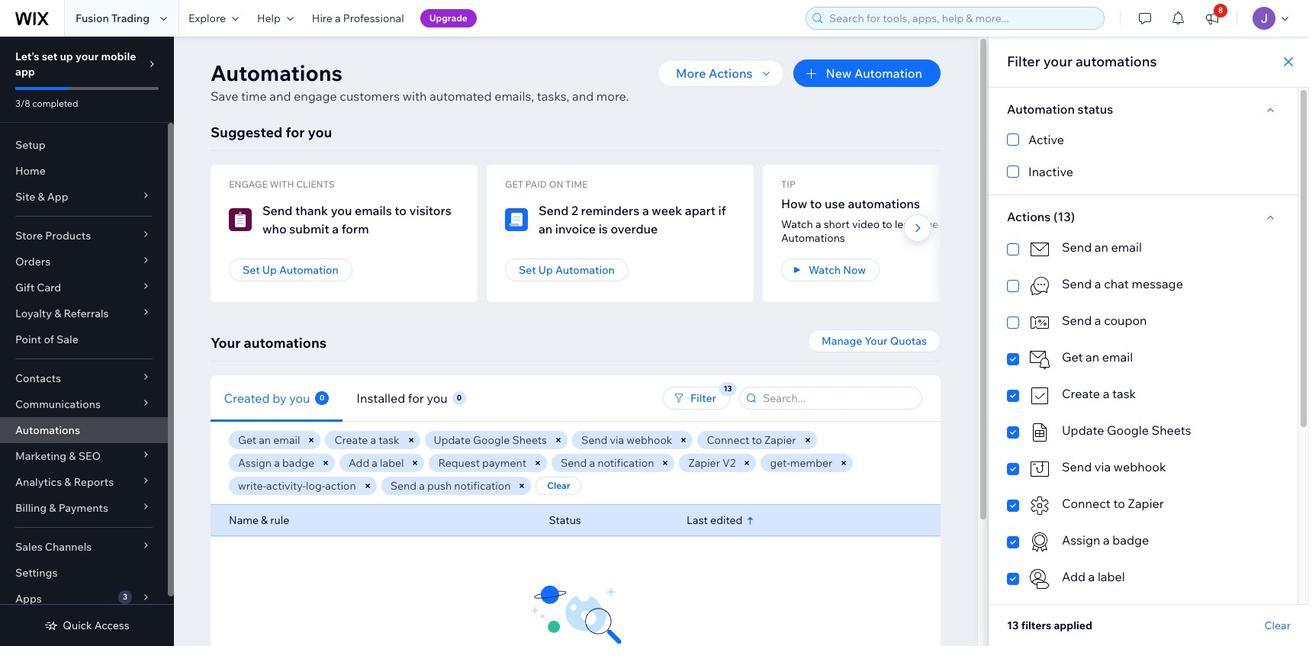 Task type: locate. For each thing, give the bounding box(es) containing it.
send left 2
[[539, 203, 569, 218]]

you for installed
[[427, 390, 448, 406]]

add a label
[[349, 456, 404, 470], [1062, 569, 1126, 585]]

1 vertical spatial add a label
[[1062, 569, 1126, 585]]

for down 'engage'
[[286, 124, 305, 141]]

automations save time and engage customers with automated emails, tasks, and more.
[[211, 60, 629, 104]]

& for name
[[261, 514, 268, 527]]

new automation
[[826, 66, 923, 81]]

1 vertical spatial connect
[[1062, 496, 1111, 511]]

add up action at the left bottom
[[349, 456, 370, 470]]

0 right 'by'
[[320, 393, 325, 403]]

automations inside automations save time and engage customers with automated emails, tasks, and more.
[[211, 60, 343, 86]]

0 horizontal spatial badge
[[282, 456, 314, 470]]

for for installed
[[408, 390, 424, 406]]

log-
[[306, 479, 325, 493]]

filter inside button
[[691, 392, 717, 405]]

for right installed
[[408, 390, 424, 406]]

1 horizontal spatial filter
[[1007, 53, 1041, 70]]

Update Google Sheets checkbox
[[1007, 421, 1280, 444]]

completed
[[32, 98, 78, 109]]

send inside the send thank you emails to visitors who submit a form
[[262, 203, 293, 218]]

communications
[[15, 398, 101, 411]]

by
[[273, 390, 287, 406]]

update google sheets
[[1062, 423, 1192, 438], [434, 433, 547, 447]]

add
[[349, 456, 370, 470], [1062, 569, 1086, 585]]

via down 'update google sheets' option
[[1095, 459, 1111, 475]]

& for marketing
[[69, 450, 76, 463]]

an down send a coupon
[[1086, 350, 1100, 365]]

and right time
[[270, 89, 291, 104]]

label down the assign a badge checkbox
[[1098, 569, 1126, 585]]

0 vertical spatial zapier
[[765, 433, 796, 447]]

create up action at the left bottom
[[335, 433, 368, 447]]

push
[[427, 479, 452, 493]]

a inside send a chat message option
[[1095, 276, 1102, 292]]

to inside "checkbox"
[[1114, 496, 1126, 511]]

0 vertical spatial send via webhook
[[582, 433, 673, 447]]

get an email down send a coupon
[[1062, 350, 1133, 365]]

your left quotas
[[865, 334, 888, 348]]

0 vertical spatial via
[[610, 433, 624, 447]]

send for category icon corresponding to send thank you emails to visitors who submit a form
[[262, 203, 293, 218]]

0 vertical spatial clear button
[[536, 477, 582, 495]]

0 horizontal spatial of
[[44, 333, 54, 346]]

your right up
[[76, 50, 99, 63]]

2 horizontal spatial zapier
[[1128, 496, 1165, 511]]

0 horizontal spatial filter
[[691, 392, 717, 405]]

0 vertical spatial task
[[1113, 386, 1137, 401]]

0 right the installed for you on the left of the page
[[457, 393, 462, 403]]

1 horizontal spatial send via webhook
[[1062, 459, 1167, 475]]

task down installed
[[379, 433, 400, 447]]

1 vertical spatial task
[[379, 433, 400, 447]]

apps
[[15, 592, 42, 606]]

your
[[211, 334, 241, 352], [865, 334, 888, 348]]

update google sheets down create a task "option"
[[1062, 423, 1192, 438]]

0 vertical spatial filter
[[1007, 53, 1041, 70]]

get down created
[[238, 433, 257, 447]]

send via webhook down 'update google sheets' option
[[1062, 459, 1167, 475]]

1 vertical spatial actions
[[1007, 209, 1051, 224]]

0 horizontal spatial webhook
[[627, 433, 673, 447]]

gift card
[[15, 281, 61, 295]]

set up automation down "invoice"
[[519, 263, 615, 277]]

1 vertical spatial automations
[[782, 231, 845, 245]]

automation down "invoice"
[[556, 263, 615, 277]]

automations up "status"
[[1076, 53, 1157, 70]]

get
[[1062, 350, 1083, 365], [238, 433, 257, 447]]

your up automation status
[[1044, 53, 1073, 70]]

1 horizontal spatial update google sheets
[[1062, 423, 1192, 438]]

0 vertical spatial badge
[[282, 456, 314, 470]]

clear for the left clear button
[[547, 480, 571, 491]]

2
[[572, 203, 578, 218]]

& left seo
[[69, 450, 76, 463]]

update inside 'update google sheets' option
[[1062, 423, 1105, 438]]

1 horizontal spatial create
[[1062, 386, 1101, 401]]

email up send a chat message
[[1112, 240, 1142, 255]]

payments
[[58, 501, 108, 515]]

1 horizontal spatial label
[[1098, 569, 1126, 585]]

2 0 from the left
[[457, 393, 462, 403]]

3/8
[[15, 98, 30, 109]]

& for billing
[[49, 501, 56, 515]]

& for site
[[38, 190, 45, 204]]

connect down "send via webhook" checkbox
[[1062, 496, 1111, 511]]

set up automation button down "invoice"
[[505, 259, 629, 282]]

actions right wix
[[1007, 209, 1051, 224]]

category image for create a task
[[1029, 385, 1052, 408]]

label up send a push notification at the left of the page
[[380, 456, 404, 470]]

set up automation for submit
[[243, 263, 339, 277]]

2 vertical spatial email
[[273, 433, 300, 447]]

you right installed
[[427, 390, 448, 406]]

get inside checkbox
[[1062, 350, 1083, 365]]

2 set up automation from the left
[[519, 263, 615, 277]]

use
[[825, 196, 845, 211]]

you up 'form'
[[331, 203, 352, 218]]

send for category image for send 2 reminders a week apart if an invoice is overdue
[[539, 203, 569, 218]]

filter for filter your automations
[[1007, 53, 1041, 70]]

fusion trading
[[76, 11, 150, 25]]

1 horizontal spatial add a label
[[1062, 569, 1126, 585]]

automations
[[211, 60, 343, 86], [782, 231, 845, 245], [15, 424, 80, 437]]

set for send 2 reminders a week apart if an invoice is overdue
[[519, 263, 536, 277]]

3
[[123, 592, 127, 602]]

create
[[1062, 386, 1101, 401], [335, 433, 368, 447]]

assign
[[238, 456, 272, 470], [1062, 533, 1101, 548]]

an
[[539, 221, 553, 237], [1095, 240, 1109, 255], [1086, 350, 1100, 365], [259, 433, 271, 447]]

and
[[270, 89, 291, 104], [572, 89, 594, 104]]

1 vertical spatial badge
[[1113, 533, 1150, 548]]

1 vertical spatial create
[[335, 433, 368, 447]]

1 set up automation from the left
[[243, 263, 339, 277]]

automations inside 'link'
[[15, 424, 80, 437]]

email inside checkbox
[[1112, 240, 1142, 255]]

set up automation button
[[229, 259, 352, 282], [505, 259, 629, 282]]

add a label up applied
[[1062, 569, 1126, 585]]

category image for send an email
[[1029, 238, 1052, 261]]

send left chat
[[1062, 276, 1092, 292]]

set up automation button down who
[[229, 259, 352, 282]]

send thank you emails to visitors who submit a form
[[262, 203, 452, 237]]

list
[[211, 165, 1307, 302]]

connect to zapier up the v2
[[707, 433, 796, 447]]

1 up from the left
[[262, 263, 277, 277]]

1 horizontal spatial set up automation button
[[505, 259, 629, 282]]

actions right more
[[709, 66, 753, 81]]

request
[[438, 456, 480, 470]]

send an email
[[1062, 240, 1142, 255]]

category image for assign a badge
[[1029, 531, 1052, 554]]

you inside the send thank you emails to visitors who submit a form
[[331, 203, 352, 218]]

0 horizontal spatial set
[[243, 263, 260, 277]]

1 horizontal spatial automations
[[211, 60, 343, 86]]

1 vertical spatial label
[[1098, 569, 1126, 585]]

0 horizontal spatial set up automation
[[243, 263, 339, 277]]

1 vertical spatial email
[[1103, 350, 1133, 365]]

upgrade button
[[420, 9, 477, 27]]

0 vertical spatial actions
[[709, 66, 753, 81]]

& right the loyalty
[[54, 307, 61, 321]]

category image for get an email
[[1029, 348, 1052, 371]]

1 and from the left
[[270, 89, 291, 104]]

3/8 completed
[[15, 98, 78, 109]]

2 set up automation button from the left
[[505, 259, 629, 282]]

a inside add a label checkbox
[[1089, 569, 1095, 585]]

send for category image associated with send a coupon
[[1062, 313, 1092, 328]]

0 vertical spatial clear
[[547, 480, 571, 491]]

1 horizontal spatial badge
[[1113, 533, 1150, 548]]

tip
[[782, 179, 796, 190]]

clear
[[547, 480, 571, 491], [1265, 619, 1291, 633]]

tab list
[[211, 375, 582, 422]]

explore
[[189, 11, 226, 25]]

action
[[325, 479, 356, 493]]

send up who
[[262, 203, 293, 218]]

0 horizontal spatial add a label
[[349, 456, 404, 470]]

via
[[610, 433, 624, 447], [1095, 459, 1111, 475]]

0 horizontal spatial assign
[[238, 456, 272, 470]]

send via webhook up send a notification
[[582, 433, 673, 447]]

category image for send 2 reminders a week apart if an invoice is overdue
[[505, 208, 528, 231]]

& inside billing & payments popup button
[[49, 501, 56, 515]]

Connect to Zapier checkbox
[[1007, 495, 1280, 517]]

filter up zapier v2
[[691, 392, 717, 405]]

& inside analytics & reports popup button
[[64, 475, 71, 489]]

update google sheets up the request payment
[[434, 433, 547, 447]]

send up send a notification
[[582, 433, 608, 447]]

automations up 'by'
[[244, 334, 327, 352]]

webhook up send a notification
[[627, 433, 673, 447]]

create a task down installed
[[335, 433, 400, 447]]

set up automation down who
[[243, 263, 339, 277]]

a inside tip how to use automations watch a short video to learn the basics of wix automations
[[816, 218, 822, 231]]

analytics
[[15, 475, 62, 489]]

send left 'coupon'
[[1062, 313, 1092, 328]]

actions inside popup button
[[709, 66, 753, 81]]

add inside add a label checkbox
[[1062, 569, 1086, 585]]

create a task down get an email checkbox
[[1062, 386, 1137, 401]]

set up automation button for an
[[505, 259, 629, 282]]

email down 'coupon'
[[1103, 350, 1133, 365]]

category image
[[229, 208, 252, 231], [1029, 238, 1052, 261], [1029, 348, 1052, 371], [1029, 421, 1052, 444], [1029, 458, 1052, 481]]

connect up the v2
[[707, 433, 750, 447]]

& left rule
[[261, 514, 268, 527]]

1 horizontal spatial automations
[[848, 196, 921, 211]]

watch down how
[[782, 218, 813, 231]]

zapier left the v2
[[689, 456, 720, 470]]

task down get an email checkbox
[[1113, 386, 1137, 401]]

0 horizontal spatial create a task
[[335, 433, 400, 447]]

of left wix
[[975, 218, 985, 231]]

your inside 'button'
[[865, 334, 888, 348]]

2 vertical spatial automations
[[15, 424, 80, 437]]

2 horizontal spatial automations
[[782, 231, 845, 245]]

category image for connect to zapier
[[1029, 495, 1052, 517]]

update down create a task "option"
[[1062, 423, 1105, 438]]

0 vertical spatial connect to zapier
[[707, 433, 796, 447]]

0 vertical spatial notification
[[598, 456, 654, 470]]

help
[[257, 11, 281, 25]]

send inside send 2 reminders a week apart if an invoice is overdue
[[539, 203, 569, 218]]

actions
[[709, 66, 753, 81], [1007, 209, 1051, 224]]

watch
[[782, 218, 813, 231], [809, 263, 841, 277]]

task inside create a task "option"
[[1113, 386, 1137, 401]]

save
[[211, 89, 238, 104]]

sheets up payment on the bottom of page
[[512, 433, 547, 447]]

assign a badge up 'activity-'
[[238, 456, 314, 470]]

2 set from the left
[[519, 263, 536, 277]]

1 horizontal spatial your
[[865, 334, 888, 348]]

1 horizontal spatial get
[[1062, 350, 1083, 365]]

send a notification
[[561, 456, 654, 470]]

google inside 'update google sheets' option
[[1107, 423, 1149, 438]]

0 horizontal spatial and
[[270, 89, 291, 104]]

0 horizontal spatial assign a badge
[[238, 456, 314, 470]]

clear for the right clear button
[[1265, 619, 1291, 633]]

gift
[[15, 281, 34, 295]]

& inside loyalty & referrals popup button
[[54, 307, 61, 321]]

create down get an email checkbox
[[1062, 386, 1101, 401]]

filter up automation status
[[1007, 53, 1041, 70]]

automations
[[1076, 53, 1157, 70], [848, 196, 921, 211], [244, 334, 327, 352]]

email inside checkbox
[[1103, 350, 1133, 365]]

1 horizontal spatial add
[[1062, 569, 1086, 585]]

0 horizontal spatial your
[[211, 334, 241, 352]]

badge down "connect to zapier" "checkbox"
[[1113, 533, 1150, 548]]

2 up from the left
[[539, 263, 553, 277]]

category image for update google sheets
[[1029, 421, 1052, 444]]

0 horizontal spatial get
[[238, 433, 257, 447]]

home link
[[0, 158, 168, 184]]

1 set up automation button from the left
[[229, 259, 352, 282]]

and left more.
[[572, 89, 594, 104]]

card
[[37, 281, 61, 295]]

1 horizontal spatial task
[[1113, 386, 1137, 401]]

an left "invoice"
[[539, 221, 553, 237]]

clear inside clear button
[[547, 480, 571, 491]]

0 horizontal spatial task
[[379, 433, 400, 447]]

google up the request payment
[[473, 433, 510, 447]]

up
[[262, 263, 277, 277], [539, 263, 553, 277]]

watch inside tip how to use automations watch a short video to learn the basics of wix automations
[[782, 218, 813, 231]]

update
[[1062, 423, 1105, 438], [434, 433, 471, 447]]

& left reports
[[64, 475, 71, 489]]

email
[[1112, 240, 1142, 255], [1103, 350, 1133, 365], [273, 433, 300, 447]]

more actions button
[[658, 60, 785, 87]]

you for created
[[290, 390, 311, 406]]

1 horizontal spatial of
[[975, 218, 985, 231]]

your up created
[[211, 334, 241, 352]]

add up applied
[[1062, 569, 1086, 585]]

connect inside "checkbox"
[[1062, 496, 1111, 511]]

set for send thank you emails to visitors who submit a form
[[243, 263, 260, 277]]

up
[[60, 50, 73, 63]]

0 horizontal spatial up
[[262, 263, 277, 277]]

0 vertical spatial create a task
[[1062, 386, 1137, 401]]

customers
[[340, 89, 400, 104]]

category image
[[505, 208, 528, 231], [1029, 275, 1052, 298], [1029, 311, 1052, 334], [1029, 385, 1052, 408], [1029, 495, 1052, 517], [1029, 531, 1052, 554], [1029, 568, 1052, 591]]

via up send a notification
[[610, 433, 624, 447]]

assign a badge down "connect to zapier" "checkbox"
[[1062, 533, 1150, 548]]

a inside send 2 reminders a week apart if an invoice is overdue
[[643, 203, 649, 218]]

category image for send a chat message
[[1029, 275, 1052, 298]]

assign up write-
[[238, 456, 272, 470]]

0
[[320, 393, 325, 403], [457, 393, 462, 403]]

time
[[566, 179, 588, 190]]

automations link
[[0, 417, 168, 443]]

send a coupon
[[1062, 313, 1147, 328]]

1 horizontal spatial your
[[1044, 53, 1073, 70]]

google down create a task "option"
[[1107, 423, 1149, 438]]

0 vertical spatial add a label
[[349, 456, 404, 470]]

access
[[94, 619, 129, 633]]

new automation button
[[794, 60, 941, 87]]

products
[[45, 229, 91, 243]]

Search for tools, apps, help & more... field
[[825, 8, 1100, 29]]

set up automation button for submit
[[229, 259, 352, 282]]

add a label up action at the left bottom
[[349, 456, 404, 470]]

1 vertical spatial of
[[44, 333, 54, 346]]

of inside sidebar element
[[44, 333, 54, 346]]

automations up video
[[848, 196, 921, 211]]

sheets down create a task "option"
[[1152, 423, 1192, 438]]

0 vertical spatial email
[[1112, 240, 1142, 255]]

1 0 from the left
[[320, 393, 325, 403]]

0 horizontal spatial sheets
[[512, 433, 547, 447]]

0 horizontal spatial via
[[610, 433, 624, 447]]

update up request
[[434, 433, 471, 447]]

add a label inside checkbox
[[1062, 569, 1126, 585]]

& inside site & app dropdown button
[[38, 190, 45, 204]]

zapier up the get-
[[765, 433, 796, 447]]

1 vertical spatial assign a badge
[[1062, 533, 1150, 548]]

watch now
[[809, 263, 866, 277]]

quotas
[[890, 334, 927, 348]]

watch left now
[[809, 263, 841, 277]]

1 vertical spatial via
[[1095, 459, 1111, 475]]

2 horizontal spatial automations
[[1076, 53, 1157, 70]]

0 horizontal spatial set up automation button
[[229, 259, 352, 282]]

0 horizontal spatial get an email
[[238, 433, 300, 447]]

sheets inside option
[[1152, 423, 1192, 438]]

0 horizontal spatial clear button
[[536, 477, 582, 495]]

automation down submit
[[279, 263, 339, 277]]

assign down "connect to zapier" "checkbox"
[[1062, 533, 1101, 548]]

get down send a coupon
[[1062, 350, 1083, 365]]

create a task
[[1062, 386, 1137, 401], [335, 433, 400, 447]]

you right 'by'
[[290, 390, 311, 406]]

actions (13)
[[1007, 209, 1075, 224]]

automation up active
[[1007, 102, 1075, 117]]

1 horizontal spatial sheets
[[1152, 423, 1192, 438]]

an up chat
[[1095, 240, 1109, 255]]

you down 'engage'
[[308, 124, 332, 141]]

automations up marketing
[[15, 424, 80, 437]]

0 horizontal spatial zapier
[[689, 456, 720, 470]]

send down 'update google sheets' option
[[1062, 459, 1092, 475]]

rule
[[270, 514, 290, 527]]

email for send an email checkbox
[[1112, 240, 1142, 255]]

zapier down "send via webhook" checkbox
[[1128, 496, 1165, 511]]

your
[[76, 50, 99, 63], [1044, 53, 1073, 70]]

1 horizontal spatial connect
[[1062, 496, 1111, 511]]

send down the (13)
[[1062, 240, 1092, 255]]

1 horizontal spatial notification
[[598, 456, 654, 470]]

1 horizontal spatial webhook
[[1114, 459, 1167, 475]]

& inside marketing & seo dropdown button
[[69, 450, 76, 463]]

1 horizontal spatial update
[[1062, 423, 1105, 438]]

1 horizontal spatial get an email
[[1062, 350, 1133, 365]]

2 your from the left
[[865, 334, 888, 348]]

0 for created by you
[[320, 393, 325, 403]]

0 horizontal spatial clear
[[547, 480, 571, 491]]

orders button
[[0, 249, 168, 275]]

task
[[1113, 386, 1137, 401], [379, 433, 400, 447]]

email down 'by'
[[273, 433, 300, 447]]

get an email down created by you
[[238, 433, 300, 447]]

via inside checkbox
[[1095, 459, 1111, 475]]

& right billing
[[49, 501, 56, 515]]

0 vertical spatial for
[[286, 124, 305, 141]]

send via webhook inside checkbox
[[1062, 459, 1167, 475]]

of
[[975, 218, 985, 231], [44, 333, 54, 346]]

& right site
[[38, 190, 45, 204]]

1 horizontal spatial set up automation
[[519, 263, 615, 277]]

1 horizontal spatial for
[[408, 390, 424, 406]]

automations up "watch now" 'button'
[[782, 231, 845, 245]]

analytics & reports button
[[0, 469, 168, 495]]

learn
[[895, 218, 920, 231]]

automation right new
[[855, 66, 923, 81]]

0 horizontal spatial your
[[76, 50, 99, 63]]

quick access
[[63, 619, 129, 633]]

overdue
[[611, 221, 658, 237]]

1 horizontal spatial assign a badge
[[1062, 533, 1150, 548]]

wix
[[988, 218, 1006, 231]]

1 vertical spatial for
[[408, 390, 424, 406]]

webhook inside "send via webhook" checkbox
[[1114, 459, 1167, 475]]

Get an email checkbox
[[1007, 348, 1280, 371]]

tab list containing created by you
[[211, 375, 582, 422]]

send
[[262, 203, 293, 218], [539, 203, 569, 218], [1062, 240, 1092, 255], [1062, 276, 1092, 292], [1062, 313, 1092, 328], [582, 433, 608, 447], [561, 456, 587, 470], [1062, 459, 1092, 475], [391, 479, 417, 493]]

for inside tab list
[[408, 390, 424, 406]]

1 horizontal spatial google
[[1107, 423, 1149, 438]]

last
[[687, 514, 708, 527]]

1 horizontal spatial and
[[572, 89, 594, 104]]

automations up time
[[211, 60, 343, 86]]

billing
[[15, 501, 47, 515]]

0 vertical spatial watch
[[782, 218, 813, 231]]

0 horizontal spatial send via webhook
[[582, 433, 673, 447]]

app
[[15, 65, 35, 79]]

1 vertical spatial filter
[[691, 392, 717, 405]]

automations inside tip how to use automations watch a short video to learn the basics of wix automations
[[782, 231, 845, 245]]

engage with clients
[[229, 179, 335, 190]]

1 set from the left
[[243, 263, 260, 277]]

hire
[[312, 11, 333, 25]]

a
[[335, 11, 341, 25], [643, 203, 649, 218], [816, 218, 822, 231], [332, 221, 339, 237], [1095, 276, 1102, 292], [1095, 313, 1102, 328], [1103, 386, 1110, 401], [370, 433, 376, 447], [274, 456, 280, 470], [372, 456, 378, 470], [590, 456, 595, 470], [419, 479, 425, 493], [1104, 533, 1110, 548], [1089, 569, 1095, 585]]

(13)
[[1054, 209, 1075, 224]]

13
[[1007, 619, 1019, 633]]

1 vertical spatial send via webhook
[[1062, 459, 1167, 475]]

a inside checkbox
[[1104, 533, 1110, 548]]

send left the push
[[391, 479, 417, 493]]

webhook down 'update google sheets' option
[[1114, 459, 1167, 475]]

badge up the write-activity-log-action
[[282, 456, 314, 470]]

badge inside checkbox
[[1113, 533, 1150, 548]]

of left sale on the left of the page
[[44, 333, 54, 346]]



Task type: vqa. For each thing, say whether or not it's contained in the screenshot.
WITH
yes



Task type: describe. For each thing, give the bounding box(es) containing it.
category image for send via webhook
[[1029, 458, 1052, 481]]

1 vertical spatial zapier
[[689, 456, 720, 470]]

edited
[[711, 514, 743, 527]]

get an email inside checkbox
[[1062, 350, 1133, 365]]

0 horizontal spatial label
[[380, 456, 404, 470]]

to inside the send thank you emails to visitors who submit a form
[[395, 203, 407, 218]]

0 horizontal spatial update
[[434, 433, 471, 447]]

hire a professional
[[312, 11, 404, 25]]

assign inside checkbox
[[1062, 533, 1101, 548]]

visitors
[[410, 203, 452, 218]]

loyalty
[[15, 307, 52, 321]]

a inside the send thank you emails to visitors who submit a form
[[332, 221, 339, 237]]

Send a coupon checkbox
[[1007, 311, 1280, 334]]

send up the status
[[561, 456, 587, 470]]

automations inside tip how to use automations watch a short video to learn the basics of wix automations
[[848, 196, 921, 211]]

label inside checkbox
[[1098, 569, 1126, 585]]

send for category icon related to send an email
[[1062, 240, 1092, 255]]

get-
[[770, 456, 791, 470]]

0 horizontal spatial update google sheets
[[434, 433, 547, 447]]

an inside checkbox
[[1095, 240, 1109, 255]]

Create a task checkbox
[[1007, 385, 1280, 408]]

video
[[852, 218, 880, 231]]

0 vertical spatial assign
[[238, 456, 272, 470]]

category image for send a coupon
[[1029, 311, 1052, 334]]

1 vertical spatial get
[[238, 433, 257, 447]]

0 horizontal spatial create
[[335, 433, 368, 447]]

contacts button
[[0, 366, 168, 392]]

Add a label checkbox
[[1007, 568, 1280, 591]]

set up automation for an
[[519, 263, 615, 277]]

0 vertical spatial webhook
[[627, 433, 673, 447]]

point
[[15, 333, 41, 346]]

sidebar element
[[0, 37, 174, 646]]

store products button
[[0, 223, 168, 249]]

0 horizontal spatial automations
[[244, 334, 327, 352]]

seo
[[78, 450, 101, 463]]

Active checkbox
[[1007, 131, 1280, 149]]

1 horizontal spatial clear button
[[1265, 619, 1291, 633]]

update google sheets inside option
[[1062, 423, 1192, 438]]

with
[[270, 179, 294, 190]]

automations for automations
[[15, 424, 80, 437]]

category image for add a label
[[1029, 568, 1052, 591]]

name & rule
[[229, 514, 290, 527]]

automation status
[[1007, 102, 1114, 117]]

manage your quotas
[[822, 334, 927, 348]]

app
[[47, 190, 68, 204]]

communications button
[[0, 392, 168, 417]]

list containing how to use automations
[[211, 165, 1307, 302]]

Send an email checkbox
[[1007, 238, 1280, 261]]

set
[[42, 50, 58, 63]]

manage
[[822, 334, 863, 348]]

settings link
[[0, 560, 168, 586]]

submit
[[289, 221, 329, 237]]

request payment
[[438, 456, 527, 470]]

created by you
[[224, 390, 311, 406]]

professional
[[343, 11, 404, 25]]

you for suggested
[[308, 124, 332, 141]]

channels
[[45, 540, 92, 554]]

engage
[[294, 89, 337, 104]]

1 vertical spatial create a task
[[335, 433, 400, 447]]

installed for you
[[357, 390, 448, 406]]

orders
[[15, 255, 51, 269]]

zapier inside "checkbox"
[[1128, 496, 1165, 511]]

an inside send 2 reminders a week apart if an invoice is overdue
[[539, 221, 553, 237]]

message
[[1132, 276, 1184, 292]]

Send via webhook checkbox
[[1007, 458, 1280, 481]]

& for analytics
[[64, 475, 71, 489]]

loyalty & referrals button
[[0, 301, 168, 327]]

engage
[[229, 179, 268, 190]]

member
[[791, 456, 833, 470]]

of inside tip how to use automations watch a short video to learn the basics of wix automations
[[975, 218, 985, 231]]

fusion
[[76, 11, 109, 25]]

1 horizontal spatial actions
[[1007, 209, 1051, 224]]

reports
[[74, 475, 114, 489]]

created
[[224, 390, 270, 406]]

get-member
[[770, 456, 833, 470]]

name
[[229, 514, 259, 527]]

sales channels button
[[0, 534, 168, 560]]

send a push notification
[[391, 479, 511, 493]]

get
[[505, 179, 524, 190]]

1 your from the left
[[211, 334, 241, 352]]

create inside "option"
[[1062, 386, 1101, 401]]

home
[[15, 164, 46, 178]]

connect to zapier inside "checkbox"
[[1062, 496, 1165, 511]]

1 vertical spatial get an email
[[238, 433, 300, 447]]

short
[[824, 218, 850, 231]]

apart
[[685, 203, 716, 218]]

a inside "send a coupon" option
[[1095, 313, 1102, 328]]

thank
[[295, 203, 328, 218]]

gift card button
[[0, 275, 168, 301]]

filter button
[[663, 387, 730, 410]]

email for get an email checkbox
[[1103, 350, 1133, 365]]

is
[[599, 221, 608, 237]]

Search... field
[[759, 388, 917, 409]]

for for suggested
[[286, 124, 305, 141]]

store products
[[15, 229, 91, 243]]

assign a badge inside checkbox
[[1062, 533, 1150, 548]]

automations for automations save time and engage customers with automated emails, tasks, and more.
[[211, 60, 343, 86]]

point of sale link
[[0, 327, 168, 353]]

filters
[[1022, 619, 1052, 633]]

sales channels
[[15, 540, 92, 554]]

last edited
[[687, 514, 743, 527]]

basics
[[941, 218, 973, 231]]

Assign a badge checkbox
[[1007, 531, 1280, 554]]

0 horizontal spatial connect
[[707, 433, 750, 447]]

with
[[403, 89, 427, 104]]

suggested
[[211, 124, 283, 141]]

0 vertical spatial automations
[[1076, 53, 1157, 70]]

filter your automations
[[1007, 53, 1157, 70]]

on
[[549, 179, 564, 190]]

send 2 reminders a week apart if an invoice is overdue
[[539, 203, 726, 237]]

0 vertical spatial assign a badge
[[238, 456, 314, 470]]

up for send 2 reminders a week apart if an invoice is overdue
[[539, 263, 553, 277]]

1 vertical spatial notification
[[454, 479, 511, 493]]

0 for installed for you
[[457, 393, 462, 403]]

watch inside 'button'
[[809, 263, 841, 277]]

how
[[782, 196, 808, 211]]

2 and from the left
[[572, 89, 594, 104]]

an down created by you
[[259, 433, 271, 447]]

write-activity-log-action
[[238, 479, 356, 493]]

setup link
[[0, 132, 168, 158]]

automation inside new automation button
[[855, 66, 923, 81]]

new
[[826, 66, 852, 81]]

1 horizontal spatial zapier
[[765, 433, 796, 447]]

send for send a chat message category image
[[1062, 276, 1092, 292]]

installed
[[357, 390, 405, 406]]

0 horizontal spatial google
[[473, 433, 510, 447]]

an inside checkbox
[[1086, 350, 1100, 365]]

clients
[[296, 179, 335, 190]]

site
[[15, 190, 35, 204]]

billing & payments
[[15, 501, 108, 515]]

& for loyalty
[[54, 307, 61, 321]]

0 vertical spatial add
[[349, 456, 370, 470]]

week
[[652, 203, 682, 218]]

your inside let's set up your mobile app
[[76, 50, 99, 63]]

send for category icon related to send via webhook
[[1062, 459, 1092, 475]]

Inactive checkbox
[[1007, 163, 1280, 181]]

who
[[262, 221, 287, 237]]

time
[[241, 89, 267, 104]]

8
[[1219, 5, 1224, 15]]

write-
[[238, 479, 266, 493]]

more.
[[597, 89, 629, 104]]

0 horizontal spatial connect to zapier
[[707, 433, 796, 447]]

let's
[[15, 50, 39, 63]]

setup
[[15, 138, 46, 152]]

category image for send thank you emails to visitors who submit a form
[[229, 208, 252, 231]]

you for send
[[331, 203, 352, 218]]

analytics & reports
[[15, 475, 114, 489]]

up for send thank you emails to visitors who submit a form
[[262, 263, 277, 277]]

sales
[[15, 540, 43, 554]]

automated
[[430, 89, 492, 104]]

sale
[[56, 333, 78, 346]]

Send a chat message checkbox
[[1007, 275, 1280, 298]]

point of sale
[[15, 333, 78, 346]]

your automations
[[211, 334, 327, 352]]

filter for filter
[[691, 392, 717, 405]]

create a task inside "option"
[[1062, 386, 1137, 401]]

a inside hire a professional link
[[335, 11, 341, 25]]

the
[[922, 218, 939, 231]]

referrals
[[64, 307, 109, 321]]

a inside create a task "option"
[[1103, 386, 1110, 401]]



